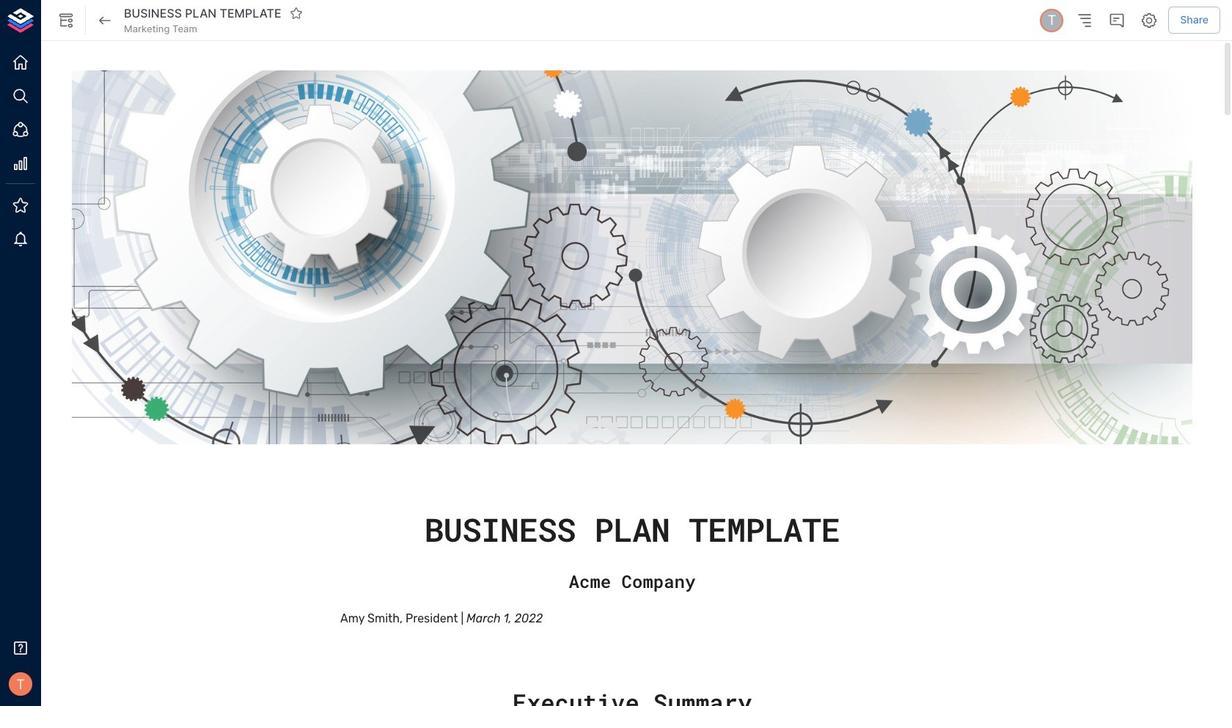 Task type: describe. For each thing, give the bounding box(es) containing it.
show wiki image
[[57, 11, 75, 29]]

table of contents image
[[1076, 11, 1094, 29]]



Task type: locate. For each thing, give the bounding box(es) containing it.
settings image
[[1141, 11, 1159, 29]]

comments image
[[1109, 11, 1126, 29]]

go back image
[[96, 11, 114, 29]]

favorite image
[[290, 7, 303, 20]]



Task type: vqa. For each thing, say whether or not it's contained in the screenshot.
BOOKMARK Image at top left
no



